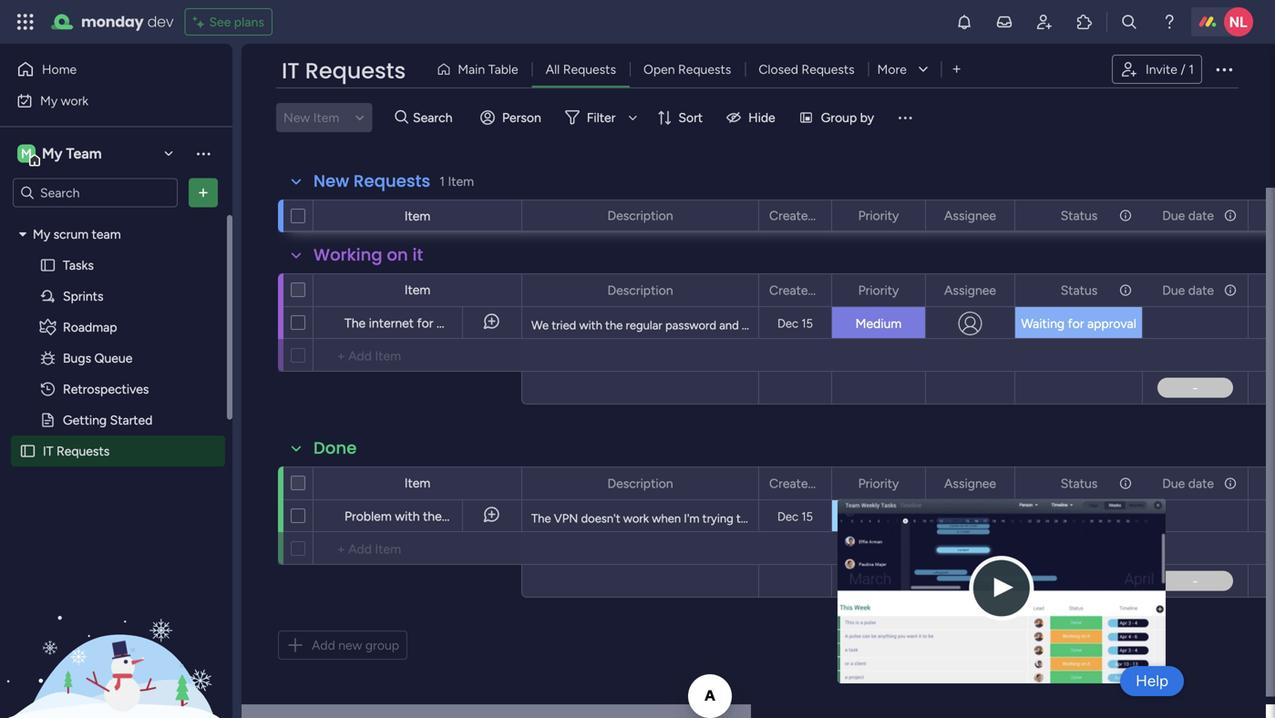 Task type: vqa. For each thing, say whether or not it's contained in the screenshot.
the bottommost Merio
no



Task type: locate. For each thing, give the bounding box(es) containing it.
1 for from the left
[[417, 315, 433, 331]]

0 horizontal spatial with
[[395, 509, 420, 524]]

1 vertical spatial it requests
[[43, 443, 110, 459]]

1 vertical spatial priority
[[858, 283, 899, 298]]

15 left home
[[801, 510, 813, 524]]

lottie animation element
[[0, 534, 232, 718]]

0 vertical spatial dec 15
[[778, 316, 813, 331]]

2 assignee from the top
[[944, 283, 996, 298]]

3 status from the top
[[1061, 476, 1098, 491]]

it right on
[[413, 243, 423, 267]]

0 vertical spatial done
[[314, 437, 357, 460]]

group by button
[[792, 103, 885, 132]]

1 vertical spatial due date field
[[1158, 280, 1219, 300]]

2 vertical spatial priority field
[[854, 474, 904, 494]]

0 vertical spatial status field
[[1056, 206, 1102, 226]]

all requests button
[[532, 55, 630, 84]]

0 vertical spatial 15
[[801, 316, 813, 331]]

0 vertical spatial created at field
[[765, 206, 830, 226]]

1 column information image from the top
[[1118, 283, 1133, 298]]

0 horizontal spatial it requests
[[43, 443, 110, 459]]

due for first due date field from the bottom of the page
[[1162, 476, 1185, 491]]

2 15 from the top
[[801, 510, 813, 524]]

item for done
[[404, 475, 431, 491]]

1 vertical spatial + add item
[[337, 541, 401, 557]]

2 priority from the top
[[858, 283, 899, 298]]

regular
[[626, 318, 662, 333]]

2 status from the top
[[1061, 283, 1098, 298]]

1 created at field from the top
[[765, 206, 830, 226]]

0 vertical spatial date
[[1188, 208, 1214, 223]]

to
[[736, 511, 748, 526]]

2 vertical spatial due date
[[1162, 476, 1214, 491]]

person button
[[473, 103, 552, 132]]

3 due from the top
[[1162, 476, 1185, 491]]

status for requests
[[1061, 208, 1098, 223]]

2 due from the top
[[1162, 283, 1185, 298]]

column information image
[[1118, 208, 1133, 223], [1223, 208, 1238, 223], [1223, 283, 1238, 298], [1223, 476, 1238, 491]]

person
[[502, 110, 541, 125]]

2 due date field from the top
[[1158, 280, 1219, 300]]

1 assignee field from the top
[[940, 206, 1001, 226]]

1 vertical spatial date
[[1188, 283, 1214, 298]]

0 horizontal spatial the
[[423, 509, 442, 524]]

dec 15
[[778, 316, 813, 331], [778, 510, 813, 524]]

done inside field
[[314, 437, 357, 460]]

2 vertical spatial at
[[819, 476, 830, 491]]

3 due date from the top
[[1162, 476, 1214, 491]]

+ add item down internet
[[337, 348, 401, 364]]

+ add item down problem
[[337, 541, 401, 557]]

2 status field from the top
[[1056, 280, 1102, 300]]

requests right all
[[563, 62, 616, 77]]

my right 'caret down' icon
[[33, 227, 50, 242]]

due date
[[1162, 208, 1214, 223], [1162, 283, 1214, 298], [1162, 476, 1214, 491]]

3 assignee field from the top
[[940, 474, 1001, 494]]

the
[[345, 315, 366, 331], [531, 511, 551, 526]]

doesn't left when
[[581, 511, 620, 526]]

waiting for approval
[[1021, 316, 1136, 331]]

see plans button
[[185, 8, 272, 36]]

workspace image
[[17, 144, 36, 164]]

doesn't
[[478, 315, 520, 331], [752, 318, 791, 333], [581, 511, 620, 526]]

dec right to on the right bottom of page
[[778, 510, 798, 524]]

+ add item
[[337, 348, 401, 364], [337, 541, 401, 557]]

0 vertical spatial add
[[348, 348, 372, 364]]

0 vertical spatial dec
[[778, 316, 798, 331]]

work left when
[[623, 511, 649, 526]]

/
[[1181, 62, 1186, 77]]

1 horizontal spatial public board image
[[39, 412, 57, 429]]

1 vertical spatial priority field
[[854, 280, 904, 300]]

the left regular
[[605, 318, 623, 333]]

i'm
[[684, 511, 700, 526]]

it right and
[[742, 318, 749, 333]]

0 vertical spatial due
[[1162, 208, 1185, 223]]

0 vertical spatial priority
[[858, 208, 899, 223]]

password
[[665, 318, 716, 333]]

assignee
[[944, 208, 996, 223], [944, 283, 996, 298], [944, 476, 996, 491]]

1 vertical spatial created
[[769, 283, 816, 298]]

status field for requests
[[1056, 206, 1102, 226]]

add down internet
[[348, 348, 372, 364]]

1 vertical spatial assignee
[[944, 283, 996, 298]]

0 vertical spatial + add item
[[337, 348, 401, 364]]

0 vertical spatial created at
[[769, 208, 830, 223]]

my
[[40, 93, 58, 108], [42, 145, 62, 162], [33, 227, 50, 242]]

1 vertical spatial my
[[42, 145, 62, 162]]

1 vertical spatial dec 15
[[778, 510, 813, 524]]

3 date from the top
[[1188, 476, 1214, 491]]

group
[[821, 110, 857, 125]]

we tried with the regular password and it doesn't work
[[531, 318, 820, 333]]

public board image for it requests
[[19, 443, 36, 460]]

0 vertical spatial status
[[1061, 208, 1098, 223]]

priority
[[858, 208, 899, 223], [858, 283, 899, 298], [858, 476, 899, 491]]

for left "guests"
[[417, 315, 433, 331]]

0 vertical spatial assignee field
[[940, 206, 1001, 226]]

3 assignee from the top
[[944, 476, 996, 491]]

1 vertical spatial the
[[423, 509, 442, 524]]

requests up group by popup button
[[802, 62, 855, 77]]

0 vertical spatial it
[[413, 243, 423, 267]]

Assignee field
[[940, 206, 1001, 226], [940, 280, 1001, 300], [940, 474, 1001, 494]]

1 vertical spatial it
[[43, 443, 53, 459]]

item up problem with the vpn
[[404, 475, 431, 491]]

requests down getting
[[56, 443, 110, 459]]

1 vertical spatial at
[[819, 283, 830, 298]]

1 date from the top
[[1188, 208, 1214, 223]]

3 due date field from the top
[[1158, 474, 1219, 494]]

list box
[[0, 215, 232, 713]]

retrospectives
[[63, 381, 149, 397]]

main table button
[[430, 55, 532, 84]]

2 for from the left
[[1068, 316, 1084, 331]]

assignee for 2nd assignee field from the bottom
[[944, 283, 996, 298]]

2 due date from the top
[[1162, 283, 1214, 298]]

requests up v2 search icon
[[305, 56, 406, 86]]

item
[[404, 208, 431, 224], [404, 282, 431, 298], [375, 348, 401, 364], [404, 475, 431, 491], [375, 541, 401, 557]]

vpn
[[445, 509, 471, 524], [554, 511, 578, 526]]

1 vertical spatial created at
[[769, 283, 830, 298]]

dec 15 right and
[[778, 316, 813, 331]]

1 vertical spatial public board image
[[19, 443, 36, 460]]

add down problem
[[348, 541, 372, 557]]

my for my work
[[40, 93, 58, 108]]

column information image
[[1118, 283, 1133, 298], [1118, 476, 1133, 491]]

column information image for working on it
[[1118, 283, 1133, 298]]

see
[[209, 14, 231, 30]]

table
[[488, 62, 518, 77]]

0 horizontal spatial done
[[314, 437, 357, 460]]

the internet for guests doesn't work
[[345, 315, 551, 331]]

it
[[413, 243, 423, 267], [742, 318, 749, 333]]

Working on it field
[[309, 243, 428, 267]]

all requests
[[546, 62, 616, 77]]

IT Requests field
[[277, 56, 410, 87]]

my inside workspace selection 'element'
[[42, 145, 62, 162]]

at
[[819, 208, 830, 223], [819, 283, 830, 298], [819, 476, 830, 491]]

1 15 from the top
[[801, 316, 813, 331]]

roadmap
[[63, 319, 117, 335]]

1 vertical spatial the
[[531, 511, 551, 526]]

working
[[314, 243, 383, 267]]

arrow down image
[[622, 107, 644, 129]]

1 status from the top
[[1061, 208, 1098, 223]]

public board image
[[39, 412, 57, 429], [19, 443, 36, 460]]

15 left medium
[[801, 316, 813, 331]]

it requests
[[282, 56, 406, 86], [43, 443, 110, 459]]

item for working on it
[[404, 282, 431, 298]]

1 horizontal spatial with
[[579, 318, 602, 333]]

2 created from the top
[[769, 283, 816, 298]]

1 horizontal spatial it
[[742, 318, 749, 333]]

team
[[92, 227, 121, 242]]

work down home
[[61, 93, 89, 108]]

0 vertical spatial +
[[337, 348, 345, 364]]

0 vertical spatial due date field
[[1158, 206, 1219, 226]]

0 vertical spatial public board image
[[39, 412, 57, 429]]

1 vertical spatial status field
[[1056, 280, 1102, 300]]

0 horizontal spatial it
[[43, 443, 53, 459]]

by
[[860, 110, 874, 125]]

created at
[[769, 208, 830, 223], [769, 283, 830, 298], [769, 476, 830, 491]]

add
[[348, 348, 372, 364], [348, 541, 372, 557]]

1 vertical spatial 15
[[801, 510, 813, 524]]

for right waiting
[[1068, 316, 1084, 331]]

requests for closed requests button
[[802, 62, 855, 77]]

it inside field
[[282, 56, 300, 86]]

3 priority field from the top
[[854, 474, 904, 494]]

0 vertical spatial description
[[607, 208, 673, 223]]

1 priority from the top
[[858, 208, 899, 223]]

2 column information image from the top
[[1118, 476, 1133, 491]]

1 vertical spatial created at field
[[765, 280, 830, 300]]

when
[[652, 511, 681, 526]]

1 horizontal spatial it requests
[[282, 56, 406, 86]]

date for first due date field from the bottom of the page
[[1188, 476, 1214, 491]]

1 assignee from the top
[[944, 208, 996, 223]]

1 created from the top
[[769, 208, 816, 223]]

register
[[751, 511, 791, 526]]

status
[[1061, 208, 1098, 223], [1061, 283, 1098, 298], [1061, 476, 1098, 491]]

1 horizontal spatial done
[[1064, 509, 1094, 525]]

1 vertical spatial description
[[607, 283, 673, 298]]

my inside my work button
[[40, 93, 58, 108]]

1 dec 15 from the top
[[778, 316, 813, 331]]

v2 search image
[[395, 107, 408, 128]]

dec right and
[[778, 316, 798, 331]]

status for on
[[1061, 283, 1098, 298]]

priority for 2nd priority field from the bottom of the page
[[858, 283, 899, 298]]

item down on
[[404, 282, 431, 298]]

due
[[1162, 208, 1185, 223], [1162, 283, 1185, 298], [1162, 476, 1185, 491]]

1 due from the top
[[1162, 208, 1185, 223]]

3 created at field from the top
[[765, 474, 830, 494]]

0 vertical spatial it
[[282, 56, 300, 86]]

sort
[[678, 110, 703, 125]]

0 vertical spatial the
[[605, 318, 623, 333]]

my down home
[[40, 93, 58, 108]]

trying
[[702, 511, 734, 526]]

1 vertical spatial status
[[1061, 283, 1098, 298]]

getting started
[[63, 412, 153, 428]]

description
[[607, 208, 673, 223], [607, 283, 673, 298], [607, 476, 673, 491]]

3 priority from the top
[[858, 476, 899, 491]]

0 horizontal spatial the
[[345, 315, 366, 331]]

all
[[546, 62, 560, 77]]

2 dec from the top
[[778, 510, 798, 524]]

more button
[[868, 55, 941, 84]]

1 vertical spatial due date
[[1162, 283, 1214, 298]]

1 vertical spatial add
[[348, 541, 372, 557]]

waiting
[[1021, 316, 1065, 331]]

1 due date from the top
[[1162, 208, 1214, 223]]

2 vertical spatial date
[[1188, 476, 1214, 491]]

public board image for getting started
[[39, 412, 57, 429]]

work
[[61, 93, 89, 108], [523, 315, 551, 331], [794, 318, 820, 333], [623, 511, 649, 526]]

options image
[[1213, 58, 1235, 80], [194, 184, 212, 202], [806, 275, 819, 306], [1118, 275, 1130, 306], [900, 468, 912, 499], [989, 468, 1002, 499], [1118, 468, 1130, 499]]

work left tried
[[523, 315, 551, 331]]

1 vertical spatial +
[[337, 541, 345, 557]]

item up on
[[404, 208, 431, 224]]

2 vertical spatial my
[[33, 227, 50, 242]]

1 vertical spatial column information image
[[1118, 476, 1133, 491]]

open requests button
[[630, 55, 745, 84]]

options image for assignee
[[989, 275, 1002, 306]]

2 date from the top
[[1188, 283, 1214, 298]]

team
[[66, 145, 102, 162]]

we
[[531, 318, 549, 333]]

2 vertical spatial due date field
[[1158, 474, 1219, 494]]

2 description field from the top
[[603, 280, 678, 300]]

help button
[[1120, 666, 1184, 696]]

2 vertical spatial assignee field
[[940, 474, 1001, 494]]

2 vertical spatial created at
[[769, 476, 830, 491]]

closed requests
[[759, 62, 855, 77]]

requests inside list box
[[56, 443, 110, 459]]

doesn't right and
[[752, 318, 791, 333]]

it requests up v2 search icon
[[282, 56, 406, 86]]

home button
[[11, 55, 196, 84]]

approval
[[1087, 316, 1136, 331]]

doesn't left we
[[478, 315, 520, 331]]

0 vertical spatial created
[[769, 208, 816, 223]]

2 vertical spatial created
[[769, 476, 816, 491]]

dec 15 left home
[[778, 510, 813, 524]]

2 vertical spatial description
[[607, 476, 673, 491]]

done up problem
[[314, 437, 357, 460]]

Description field
[[603, 206, 678, 226], [603, 280, 678, 300], [603, 474, 678, 494]]

assignee for third assignee field from the top of the page
[[944, 476, 996, 491]]

new
[[314, 170, 349, 193]]

requests right open
[[678, 62, 731, 77]]

2 vertical spatial status field
[[1056, 474, 1102, 494]]

with right problem
[[395, 509, 420, 524]]

my for my team
[[42, 145, 62, 162]]

workspace options image
[[194, 144, 212, 162]]

it requests down getting
[[43, 443, 110, 459]]

2 + add item from the top
[[337, 541, 401, 557]]

workspace selection element
[[17, 143, 104, 166]]

2 description from the top
[[607, 283, 673, 298]]

0 horizontal spatial doesn't
[[478, 315, 520, 331]]

1 horizontal spatial the
[[531, 511, 551, 526]]

filter button
[[558, 103, 644, 132]]

1 horizontal spatial for
[[1068, 316, 1084, 331]]

tried
[[552, 318, 576, 333]]

0 horizontal spatial for
[[417, 315, 433, 331]]

getting
[[63, 412, 107, 428]]

0 vertical spatial column information image
[[1118, 283, 1133, 298]]

0 vertical spatial priority field
[[854, 206, 904, 226]]

2 vertical spatial created at field
[[765, 474, 830, 494]]

due for first due date field from the top
[[1162, 208, 1185, 223]]

0 vertical spatial description field
[[603, 206, 678, 226]]

lottie animation image
[[0, 534, 232, 718]]

1 vertical spatial description field
[[603, 280, 678, 300]]

my for my scrum team
[[33, 227, 50, 242]]

the right problem
[[423, 509, 442, 524]]

1 status field from the top
[[1056, 206, 1102, 226]]

2 vertical spatial status
[[1061, 476, 1098, 491]]

1 horizontal spatial it
[[282, 56, 300, 86]]

Status field
[[1056, 206, 1102, 226], [1056, 280, 1102, 300], [1056, 474, 1102, 494]]

1 horizontal spatial the
[[605, 318, 623, 333]]

0 vertical spatial it requests
[[282, 56, 406, 86]]

tasks
[[63, 258, 94, 273]]

status field for on
[[1056, 280, 1102, 300]]

1 + from the top
[[337, 348, 345, 364]]

dec
[[778, 316, 798, 331], [778, 510, 798, 524]]

date
[[1188, 208, 1214, 223], [1188, 283, 1214, 298], [1188, 476, 1214, 491]]

requests right new
[[354, 170, 430, 193]]

plans
[[234, 14, 264, 30]]

0 horizontal spatial public board image
[[19, 443, 36, 460]]

done left dapulse x slim image at the right bottom of the page
[[1064, 509, 1094, 525]]

Created at field
[[765, 206, 830, 226], [765, 280, 830, 300], [765, 474, 830, 494]]

Due date field
[[1158, 206, 1219, 226], [1158, 280, 1219, 300], [1158, 474, 1219, 494]]

my work
[[40, 93, 89, 108]]

m
[[21, 146, 32, 161]]

option
[[0, 218, 232, 221]]

2 vertical spatial assignee
[[944, 476, 996, 491]]

created
[[769, 208, 816, 223], [769, 283, 816, 298], [769, 476, 816, 491]]

1 vertical spatial with
[[395, 509, 420, 524]]

home
[[822, 511, 853, 526]]

2 vertical spatial description field
[[603, 474, 678, 494]]

0 vertical spatial at
[[819, 208, 830, 223]]

dapulse x slim image
[[1139, 512, 1151, 530]]

my right workspace icon
[[42, 145, 62, 162]]

with right tried
[[579, 318, 602, 333]]

1 vertical spatial due
[[1162, 283, 1185, 298]]

1 vertical spatial done
[[1064, 509, 1094, 525]]

0 vertical spatial due date
[[1162, 208, 1214, 223]]

1 due date field from the top
[[1158, 206, 1219, 226]]

it
[[282, 56, 300, 86], [43, 443, 53, 459]]

bugs queue
[[63, 350, 133, 366]]

3 status field from the top
[[1056, 474, 1102, 494]]

queue
[[94, 350, 133, 366]]

it inside list box
[[43, 443, 53, 459]]

add view image
[[953, 63, 961, 76]]

priority for 1st priority field from the top
[[858, 208, 899, 223]]

date for 2nd due date field from the top of the page
[[1188, 283, 1214, 298]]

1 vertical spatial assignee field
[[940, 280, 1001, 300]]

2 vertical spatial priority
[[858, 476, 899, 491]]

help
[[1136, 672, 1169, 690]]

1
[[1189, 62, 1194, 77]]

for
[[417, 315, 433, 331], [1068, 316, 1084, 331]]

1 vertical spatial dec
[[778, 510, 798, 524]]

Priority field
[[854, 206, 904, 226], [854, 280, 904, 300], [854, 474, 904, 494]]

invite members image
[[1035, 13, 1054, 31]]

options image
[[900, 275, 912, 306], [989, 275, 1002, 306], [1222, 275, 1235, 306], [806, 468, 819, 499], [1222, 468, 1235, 499]]

15
[[801, 316, 813, 331], [801, 510, 813, 524]]

2 vertical spatial due
[[1162, 476, 1185, 491]]

0 vertical spatial assignee
[[944, 208, 996, 223]]

due for 2nd due date field from the top of the page
[[1162, 283, 1185, 298]]



Task type: describe. For each thing, give the bounding box(es) containing it.
notifications image
[[955, 13, 973, 31]]

2 priority field from the top
[[854, 280, 904, 300]]

working on it
[[314, 243, 423, 267]]

medium
[[856, 316, 902, 331]]

inbox image
[[995, 13, 1014, 31]]

problem with the vpn
[[345, 509, 471, 524]]

1 priority field from the top
[[854, 206, 904, 226]]

requests for all requests button
[[563, 62, 616, 77]]

monday dev
[[81, 11, 174, 32]]

it inside field
[[413, 243, 423, 267]]

bugs
[[63, 350, 91, 366]]

started
[[110, 412, 153, 428]]

invite
[[1146, 62, 1178, 77]]

1 horizontal spatial vpn
[[554, 511, 578, 526]]

menu image
[[896, 108, 914, 127]]

open
[[644, 62, 675, 77]]

work left medium
[[794, 318, 820, 333]]

Search field
[[408, 105, 463, 130]]

2 + from the top
[[337, 541, 345, 557]]

the vpn doesn't work when i'm trying to register from home
[[531, 511, 853, 526]]

3 at from the top
[[819, 476, 830, 491]]

2 assignee field from the top
[[940, 280, 1001, 300]]

2 at from the top
[[819, 283, 830, 298]]

3 created at from the top
[[769, 476, 830, 491]]

3 created from the top
[[769, 476, 816, 491]]

home
[[42, 62, 77, 77]]

1 description field from the top
[[603, 206, 678, 226]]

caret down image
[[19, 228, 26, 241]]

new requests
[[314, 170, 430, 193]]

hide
[[748, 110, 775, 125]]

item down internet
[[375, 348, 401, 364]]

noah lott image
[[1224, 7, 1253, 36]]

it requests inside field
[[282, 56, 406, 86]]

requests for open requests button
[[678, 62, 731, 77]]

apps image
[[1076, 13, 1094, 31]]

public board image
[[39, 257, 57, 274]]

filter
[[587, 110, 616, 125]]

sprints
[[63, 288, 103, 304]]

select product image
[[16, 13, 35, 31]]

from
[[794, 511, 820, 526]]

help image
[[1160, 13, 1179, 31]]

sort button
[[649, 103, 714, 132]]

see plans
[[209, 14, 264, 30]]

open requests
[[644, 62, 731, 77]]

1 horizontal spatial doesn't
[[581, 511, 620, 526]]

closed
[[759, 62, 798, 77]]

monday
[[81, 11, 144, 32]]

the for the internet for guests doesn't work
[[345, 315, 366, 331]]

invite / 1
[[1146, 62, 1194, 77]]

Search in workspace field
[[38, 182, 152, 203]]

closed requests button
[[745, 55, 868, 84]]

due date for first due date field from the bottom of the page
[[1162, 476, 1214, 491]]

more
[[877, 62, 907, 77]]

item down problem with the vpn
[[375, 541, 401, 557]]

item for new requests
[[404, 208, 431, 224]]

problem
[[345, 509, 392, 524]]

2 horizontal spatial doesn't
[[752, 318, 791, 333]]

main table
[[458, 62, 518, 77]]

search everything image
[[1120, 13, 1138, 31]]

my work button
[[11, 86, 196, 115]]

and
[[719, 318, 739, 333]]

3 description field from the top
[[603, 474, 678, 494]]

group by
[[821, 110, 874, 125]]

guests
[[437, 315, 475, 331]]

priority for 1st priority field from the bottom
[[858, 476, 899, 491]]

list box containing my scrum team
[[0, 215, 232, 713]]

Done field
[[309, 437, 361, 460]]

options image for priority
[[900, 275, 912, 306]]

it requests inside list box
[[43, 443, 110, 459]]

work inside my work button
[[61, 93, 89, 108]]

scrum
[[53, 227, 89, 242]]

my scrum team
[[33, 227, 121, 242]]

1 + add item from the top
[[337, 348, 401, 364]]

column information image for done
[[1118, 476, 1133, 491]]

requests for it requests field
[[305, 56, 406, 86]]

2 created at from the top
[[769, 283, 830, 298]]

main
[[458, 62, 485, 77]]

New Requests field
[[309, 170, 435, 193]]

1 add from the top
[[348, 348, 372, 364]]

3 description from the top
[[607, 476, 673, 491]]

1 created at from the top
[[769, 208, 830, 223]]

date for first due date field from the top
[[1188, 208, 1214, 223]]

my team
[[42, 145, 102, 162]]

0 vertical spatial with
[[579, 318, 602, 333]]

1 dec from the top
[[778, 316, 798, 331]]

1 vertical spatial it
[[742, 318, 749, 333]]

2 add from the top
[[348, 541, 372, 557]]

assignee for 3rd assignee field from the bottom
[[944, 208, 996, 223]]

low
[[867, 509, 891, 525]]

0 horizontal spatial vpn
[[445, 509, 471, 524]]

hide button
[[719, 103, 786, 132]]

2 dec 15 from the top
[[778, 510, 813, 524]]

1 at from the top
[[819, 208, 830, 223]]

dev
[[147, 11, 174, 32]]

requests for new requests field on the left top of page
[[354, 170, 430, 193]]

on
[[387, 243, 408, 267]]

invite / 1 button
[[1112, 55, 1202, 84]]

2 created at field from the top
[[765, 280, 830, 300]]

options image for created at
[[806, 468, 819, 499]]

internet
[[369, 315, 414, 331]]

due date for 2nd due date field from the top of the page
[[1162, 283, 1214, 298]]

the for the vpn doesn't work when i'm trying to register from home
[[531, 511, 551, 526]]

due date for first due date field from the top
[[1162, 208, 1214, 223]]

1 description from the top
[[607, 208, 673, 223]]



